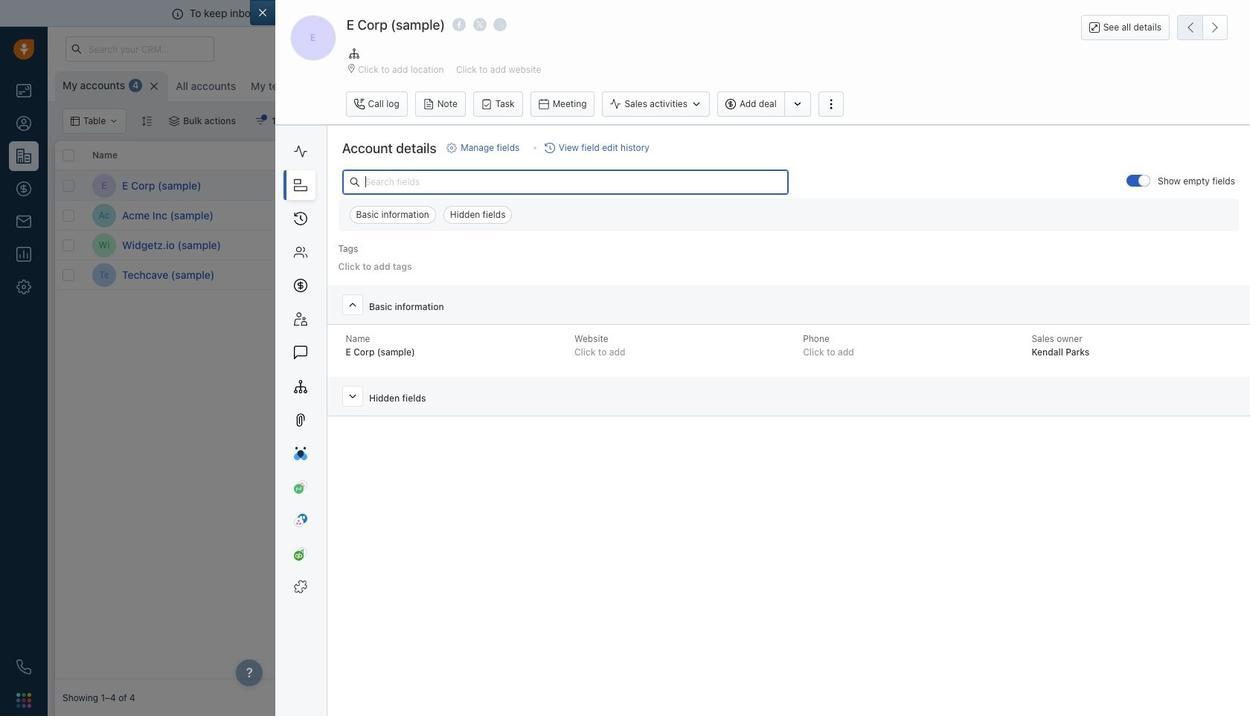 Task type: describe. For each thing, give the bounding box(es) containing it.
Search fields text field
[[342, 170, 789, 195]]

container_wx8msf4aqz5i3rn1 image
[[169, 116, 180, 127]]

Search your CRM... text field
[[65, 36, 214, 62]]

phone element
[[9, 653, 39, 683]]

close image
[[1228, 10, 1236, 17]]

1 row group from the left
[[55, 171, 383, 290]]



Task type: locate. For each thing, give the bounding box(es) containing it.
j image
[[391, 174, 415, 198]]

press space to select this row. row
[[55, 171, 383, 201], [383, 171, 1243, 201], [55, 201, 383, 231], [383, 201, 1243, 231], [55, 231, 383, 261], [383, 231, 1243, 261], [55, 261, 383, 290], [383, 261, 1243, 290]]

cell
[[1164, 171, 1243, 200], [1164, 201, 1243, 230], [383, 231, 494, 260], [494, 231, 606, 260], [606, 231, 717, 260], [717, 231, 829, 260], [829, 231, 941, 260], [941, 231, 1052, 260], [1052, 231, 1164, 260], [1164, 231, 1243, 260], [1164, 261, 1243, 290]]

container_wx8msf4aqz5i3rn1 image
[[255, 116, 266, 127]]

phone image
[[16, 660, 31, 675]]

dialog
[[250, 0, 1250, 717]]

grid
[[55, 140, 1243, 681]]

s image
[[391, 263, 415, 287]]

2 row group from the left
[[383, 171, 1243, 290]]

l image
[[391, 204, 415, 227]]

row
[[55, 141, 383, 171]]

row group
[[55, 171, 383, 290], [383, 171, 1243, 290]]

freshworks switcher image
[[16, 694, 31, 708]]



Task type: vqa. For each thing, say whether or not it's contained in the screenshot.
send email ICON
no



